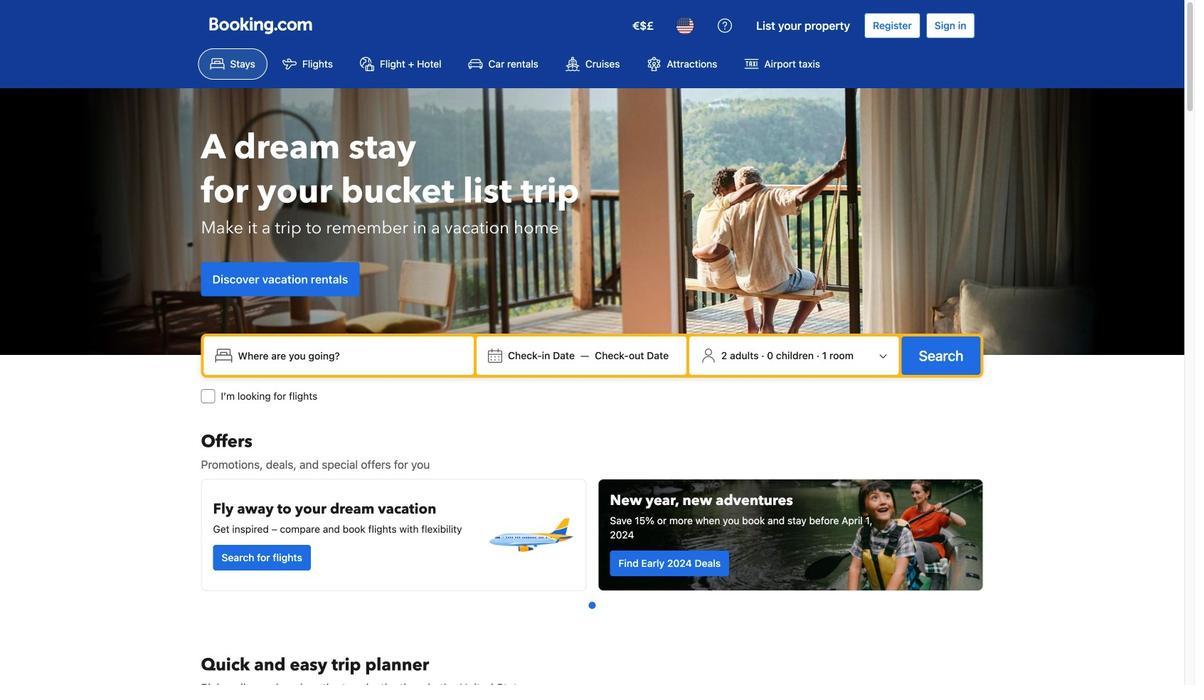 Task type: describe. For each thing, give the bounding box(es) containing it.
Where are you going? field
[[232, 343, 468, 369]]

booking.com image
[[210, 17, 312, 34]]



Task type: locate. For each thing, give the bounding box(es) containing it.
fly away to your dream vacation image
[[486, 491, 575, 579]]

a young girl and woman kayak on a river image
[[599, 480, 983, 591]]

main content
[[195, 431, 990, 685]]

progress bar
[[589, 602, 596, 609]]



Task type: vqa. For each thing, say whether or not it's contained in the screenshot.
MAIN CONTENT
yes



